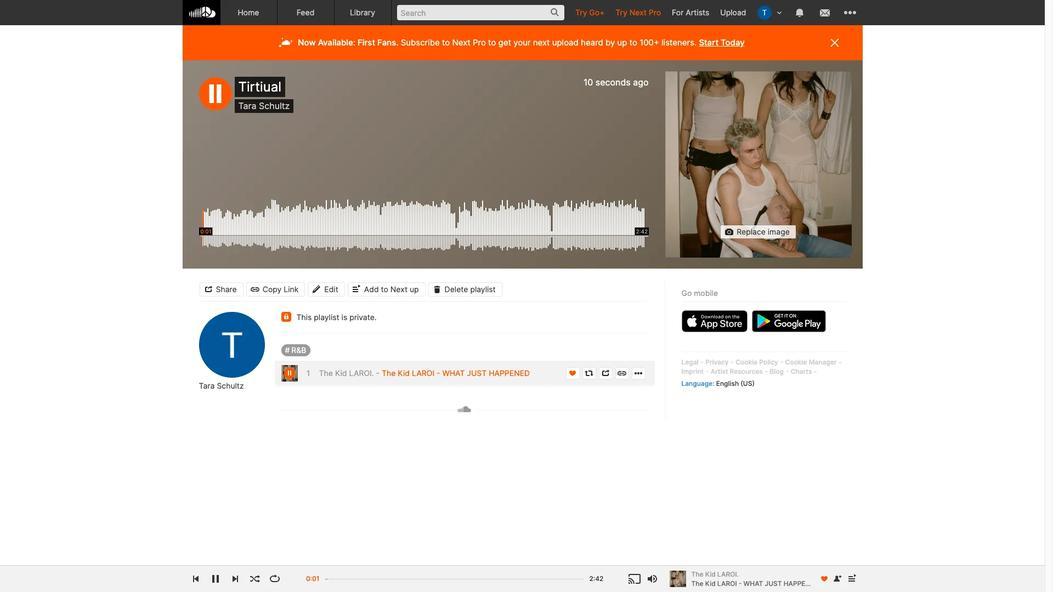 Task type: describe. For each thing, give the bounding box(es) containing it.
0 horizontal spatial -
[[376, 369, 380, 378]]

replace image
[[737, 227, 790, 237]]

charts link
[[791, 368, 813, 376]]

Search search field
[[397, 5, 565, 20]]

laroi. for kid
[[718, 571, 739, 579]]

copy
[[263, 285, 282, 294]]

up inside add to next up button
[[410, 285, 419, 294]]

schultz inside tirtiual tara schultz
[[259, 100, 290, 111]]

edit
[[325, 285, 339, 294]]

get
[[499, 37, 512, 48]]

⁃ down "cookie manager" link
[[814, 368, 818, 376]]

tirtiual
[[238, 79, 282, 95]]

by
[[606, 37, 615, 48]]

this playlist is private.
[[297, 313, 377, 322]]

this
[[297, 313, 312, 322]]

share
[[216, 285, 237, 294]]

mobile
[[694, 289, 719, 298]]

the kid laroi. - the kid laroi - what just happened
[[319, 369, 530, 378]]

- inside the kid laroi. the kid laroi - what just happened
[[739, 580, 742, 588]]

1 horizontal spatial the kid laroi - what just happened link
[[692, 579, 820, 589]]

delete
[[445, 285, 468, 294]]

happened inside the kid laroi. the kid laroi - what just happened
[[784, 580, 820, 588]]

share button
[[200, 282, 244, 297]]

1 cookie from the left
[[736, 358, 758, 367]]

delete playlist button
[[428, 282, 503, 297]]

try for try next pro
[[616, 8, 628, 17]]

1 horizontal spatial -
[[437, 369, 440, 378]]

1 horizontal spatial tara schultz's avatar element
[[758, 5, 772, 20]]

go+
[[590, 8, 605, 17]]

start today link
[[699, 37, 745, 48]]

1 vertical spatial pro
[[473, 37, 486, 48]]

feed
[[297, 8, 315, 17]]

what inside the kid laroi. the kid laroi - what just happened
[[744, 580, 764, 588]]

2 vertical spatial the kid laroi - what just happened element
[[670, 571, 686, 588]]

next up image
[[846, 573, 859, 586]]

first
[[358, 37, 375, 48]]

feed link
[[277, 0, 335, 25]]

legal link
[[682, 358, 699, 367]]

seconds
[[596, 77, 631, 88]]

library
[[350, 8, 375, 17]]

1 vertical spatial tara schultz link
[[199, 381, 244, 391]]

private.
[[350, 313, 377, 322]]

2 horizontal spatial next
[[630, 8, 647, 17]]

blog
[[770, 368, 784, 376]]

go mobile
[[682, 289, 719, 298]]

for
[[672, 8, 684, 17]]

to left get
[[489, 37, 496, 48]]

1 vertical spatial next
[[453, 37, 471, 48]]

privacy link
[[706, 358, 729, 367]]

language:
[[682, 380, 715, 388]]

upload link
[[715, 0, 752, 25]]

artist resources link
[[711, 368, 763, 376]]

english
[[717, 380, 739, 388]]

0 vertical spatial tara schultz link
[[238, 100, 290, 111]]

⁃ down policy
[[765, 368, 769, 376]]

2:42
[[590, 575, 604, 583]]

imprint
[[682, 368, 704, 376]]

home
[[238, 8, 259, 17]]

edit button
[[308, 282, 345, 297]]

1
[[306, 369, 311, 378]]

next inside button
[[391, 285, 408, 294]]

artist
[[711, 368, 729, 376]]

add to next up button
[[348, 282, 426, 297]]

0 vertical spatial the kid laroi. link
[[319, 369, 374, 378]]

is
[[342, 313, 348, 322]]

replace
[[737, 227, 766, 237]]

2 cookie from the left
[[786, 358, 808, 367]]

(us)
[[741, 380, 755, 388]]

add
[[364, 285, 379, 294]]

0 vertical spatial the kid laroi - what just happened element
[[665, 71, 852, 258]]

to left 100+
[[630, 37, 638, 48]]

just inside the kid laroi. the kid laroi - what just happened
[[765, 580, 782, 588]]

try next pro link
[[611, 0, 667, 25]]

today
[[721, 37, 745, 48]]

copy link button
[[246, 282, 305, 297]]

r&b link
[[281, 345, 311, 357]]

image
[[768, 227, 790, 237]]

1 horizontal spatial the kid laroi. link
[[692, 570, 814, 580]]

link
[[284, 285, 299, 294]]

add to next up
[[364, 285, 419, 294]]

tara inside tirtiual tara schultz
[[238, 100, 257, 111]]



Task type: locate. For each thing, give the bounding box(es) containing it.
tara schultz's avatar element right upload
[[758, 5, 772, 20]]

1 vertical spatial the kid laroi. link
[[692, 570, 814, 580]]

try go+ link
[[570, 0, 611, 25]]

1 vertical spatial laroi.
[[718, 571, 739, 579]]

laroi. for the
[[349, 369, 374, 378]]

1 vertical spatial happened
[[784, 580, 820, 588]]

2 try from the left
[[616, 8, 628, 17]]

1 horizontal spatial laroi.
[[718, 571, 739, 579]]

heard
[[581, 37, 604, 48]]

library link
[[335, 0, 392, 25]]

0 vertical spatial laroi.
[[349, 369, 374, 378]]

try for try go+
[[576, 8, 588, 17]]

cookie manager link
[[786, 358, 837, 367]]

tara schultz's avatar element
[[758, 5, 772, 20], [199, 312, 265, 378]]

the kid laroi. link
[[319, 369, 374, 378], [692, 570, 814, 580]]

1 horizontal spatial schultz
[[259, 100, 290, 111]]

charts
[[791, 368, 813, 376]]

next down search search field
[[453, 37, 471, 48]]

pro left get
[[473, 37, 486, 48]]

to right add
[[381, 285, 389, 294]]

⁃ up "artist resources" link
[[731, 358, 734, 367]]

0 horizontal spatial laroi
[[412, 369, 435, 378]]

0 vertical spatial the kid laroi - what just happened link
[[382, 369, 530, 378]]

1 vertical spatial the kid laroi - what just happened link
[[692, 579, 820, 589]]

to inside button
[[381, 285, 389, 294]]

0 horizontal spatial playlist
[[314, 313, 340, 322]]

upload
[[553, 37, 579, 48]]

available:
[[318, 37, 356, 48]]

1 horizontal spatial next
[[453, 37, 471, 48]]

0 horizontal spatial up
[[410, 285, 419, 294]]

0 horizontal spatial what
[[443, 369, 465, 378]]

blog link
[[770, 368, 784, 376]]

for artists link
[[667, 0, 715, 25]]

1 vertical spatial tara
[[199, 381, 215, 391]]

0 vertical spatial next
[[630, 8, 647, 17]]

playlist left the is
[[314, 313, 340, 322]]

1 horizontal spatial up
[[618, 37, 628, 48]]

⁃ left artist
[[706, 368, 709, 376]]

for artists
[[672, 8, 710, 17]]

playlist inside button
[[471, 285, 496, 294]]

0 horizontal spatial tara
[[199, 381, 215, 391]]

-
[[376, 369, 380, 378], [437, 369, 440, 378], [739, 580, 742, 588]]

1 horizontal spatial what
[[744, 580, 764, 588]]

ago
[[633, 77, 649, 88]]

0 vertical spatial up
[[618, 37, 628, 48]]

fans.
[[378, 37, 399, 48]]

resources
[[730, 368, 763, 376]]

cookie up resources
[[736, 358, 758, 367]]

now available: first fans. subscribe to next pro to get your next upload heard by up to 100+ listeners. start today
[[298, 37, 745, 48]]

1 vertical spatial just
[[765, 580, 782, 588]]

laroi
[[412, 369, 435, 378], [718, 580, 737, 588]]

tirtiual tara schultz
[[238, 79, 290, 111]]

just
[[467, 369, 487, 378], [765, 580, 782, 588]]

1 vertical spatial tara schultz's avatar element
[[199, 312, 265, 378]]

subscribe
[[401, 37, 440, 48]]

0 horizontal spatial the kid laroi. link
[[319, 369, 374, 378]]

10 seconds ago
[[584, 77, 649, 88]]

schultz
[[259, 100, 290, 111], [217, 381, 244, 391]]

the kid laroi. the kid laroi - what just happened
[[692, 571, 820, 588]]

0 horizontal spatial try
[[576, 8, 588, 17]]

1 horizontal spatial tara
[[238, 100, 257, 111]]

0 horizontal spatial cookie
[[736, 358, 758, 367]]

replace image button
[[721, 225, 797, 239]]

policy
[[760, 358, 779, 367]]

0 horizontal spatial just
[[467, 369, 487, 378]]

imprint link
[[682, 368, 704, 376]]

1 horizontal spatial just
[[765, 580, 782, 588]]

up right by at top right
[[618, 37, 628, 48]]

to right subscribe
[[442, 37, 450, 48]]

⁃ right manager
[[839, 358, 843, 367]]

1 horizontal spatial pro
[[649, 8, 661, 17]]

100+
[[640, 37, 660, 48]]

1 vertical spatial the kid laroi - what just happened element
[[281, 366, 298, 382]]

0 horizontal spatial laroi.
[[349, 369, 374, 378]]

0 horizontal spatial happened
[[489, 369, 530, 378]]

0 vertical spatial what
[[443, 369, 465, 378]]

legal ⁃ privacy ⁃ cookie policy ⁃ cookie manager ⁃ imprint ⁃ artist resources ⁃ blog ⁃ charts ⁃ language: english (us)
[[682, 358, 843, 388]]

up left delete
[[410, 285, 419, 294]]

0 horizontal spatial the kid laroi - what just happened link
[[382, 369, 530, 378]]

next
[[533, 37, 550, 48]]

tara schultz's avatar element up tara schultz
[[199, 312, 265, 378]]

0 horizontal spatial pro
[[473, 37, 486, 48]]

0 vertical spatial playlist
[[471, 285, 496, 294]]

next up 100+
[[630, 8, 647, 17]]

1 try from the left
[[576, 8, 588, 17]]

0 horizontal spatial schultz
[[217, 381, 244, 391]]

go
[[682, 289, 692, 298]]

None search field
[[392, 0, 570, 25]]

delete playlist
[[445, 285, 496, 294]]

⁃ right legal
[[701, 358, 704, 367]]

2 horizontal spatial -
[[739, 580, 742, 588]]

0 horizontal spatial tara schultz's avatar element
[[199, 312, 265, 378]]

laroi inside the kid laroi. the kid laroi - what just happened
[[718, 580, 737, 588]]

1 vertical spatial what
[[744, 580, 764, 588]]

1 horizontal spatial cookie
[[786, 358, 808, 367]]

playlist right delete
[[471, 285, 496, 294]]

playlist for this
[[314, 313, 340, 322]]

upload
[[721, 8, 747, 17]]

1 vertical spatial laroi
[[718, 580, 737, 588]]

⁃ right blog
[[786, 368, 790, 376]]

laroi.
[[349, 369, 374, 378], [718, 571, 739, 579]]

0 vertical spatial just
[[467, 369, 487, 378]]

cookie up charts link
[[786, 358, 808, 367]]

pro left for
[[649, 8, 661, 17]]

what
[[443, 369, 465, 378], [744, 580, 764, 588]]

1 vertical spatial up
[[410, 285, 419, 294]]

up
[[618, 37, 628, 48], [410, 285, 419, 294]]

0 vertical spatial pro
[[649, 8, 661, 17]]

1 horizontal spatial happened
[[784, 580, 820, 588]]

2 vertical spatial next
[[391, 285, 408, 294]]

the kid laroi - what just happened element
[[665, 71, 852, 258], [281, 366, 298, 382], [670, 571, 686, 588]]

happened
[[489, 369, 530, 378], [784, 580, 820, 588]]

tara schultz link
[[238, 100, 290, 111], [199, 381, 244, 391]]

try left go+
[[576, 8, 588, 17]]

1 vertical spatial playlist
[[314, 313, 340, 322]]

home link
[[220, 0, 277, 25]]

copy link
[[263, 285, 299, 294]]

playlist for delete
[[471, 285, 496, 294]]

⁃ up blog link at the bottom right of page
[[781, 358, 784, 367]]

now
[[298, 37, 316, 48]]

0:01
[[306, 575, 320, 583]]

try go+
[[576, 8, 605, 17]]

next right add
[[391, 285, 408, 294]]

10
[[584, 77, 594, 88]]

progress bar
[[325, 574, 584, 592]]

laroi. inside the kid laroi. the kid laroi - what just happened
[[718, 571, 739, 579]]

1 horizontal spatial try
[[616, 8, 628, 17]]

0 vertical spatial happened
[[489, 369, 530, 378]]

the kid laroi - what just happened link
[[382, 369, 530, 378], [692, 579, 820, 589]]

artists
[[686, 8, 710, 17]]

0 vertical spatial schultz
[[259, 100, 290, 111]]

1 horizontal spatial playlist
[[471, 285, 496, 294]]

tara
[[238, 100, 257, 111], [199, 381, 215, 391]]

0 vertical spatial laroi
[[412, 369, 435, 378]]

start
[[699, 37, 719, 48]]

0 horizontal spatial next
[[391, 285, 408, 294]]

next
[[630, 8, 647, 17], [453, 37, 471, 48], [391, 285, 408, 294]]

⁃
[[701, 358, 704, 367], [731, 358, 734, 367], [781, 358, 784, 367], [839, 358, 843, 367], [706, 368, 709, 376], [765, 368, 769, 376], [786, 368, 790, 376], [814, 368, 818, 376]]

1 horizontal spatial laroi
[[718, 580, 737, 588]]

your
[[514, 37, 531, 48]]

try right go+
[[616, 8, 628, 17]]

legal
[[682, 358, 699, 367]]

the
[[319, 369, 333, 378], [382, 369, 396, 378], [692, 571, 704, 579], [692, 580, 704, 588]]

0 vertical spatial tara
[[238, 100, 257, 111]]

manager
[[809, 358, 837, 367]]

1 vertical spatial schultz
[[217, 381, 244, 391]]

cookie policy link
[[736, 358, 779, 367]]

0 vertical spatial tara schultz's avatar element
[[758, 5, 772, 20]]

privacy
[[706, 358, 729, 367]]

tara schultz
[[199, 381, 244, 391]]

listeners.
[[662, 37, 697, 48]]

try
[[576, 8, 588, 17], [616, 8, 628, 17]]

r&b
[[292, 346, 306, 355]]

try next pro
[[616, 8, 661, 17]]



Task type: vqa. For each thing, say whether or not it's contained in the screenshot.
Olivia inside Olivia Rodrigo vampire
no



